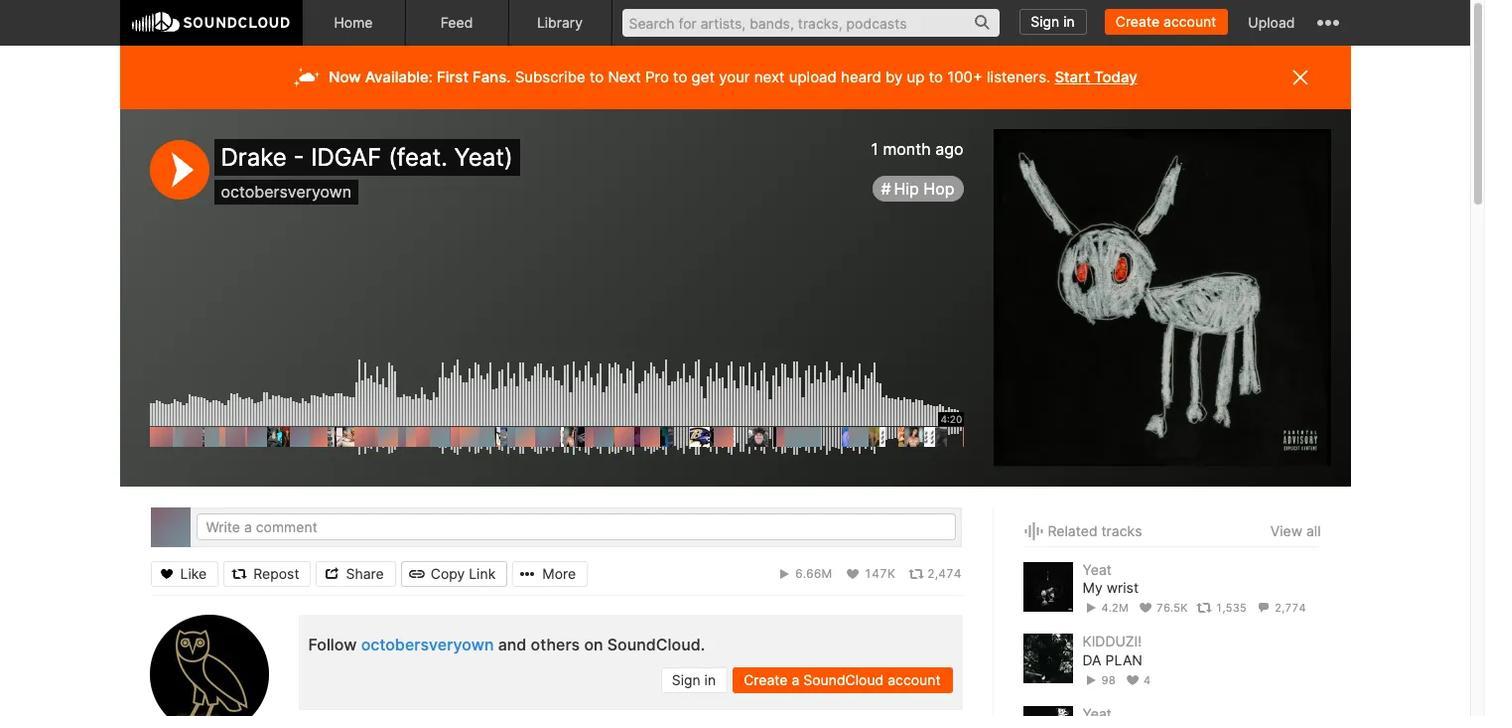 Task type: describe. For each thing, give the bounding box(es) containing it.
next
[[754, 68, 785, 86]]

hip hop
[[894, 179, 955, 199]]

today
[[1094, 68, 1138, 86]]

4.2m
[[1102, 601, 1129, 615]]

hip hop link
[[873, 176, 964, 202]]

ago
[[936, 139, 964, 159]]

hop
[[924, 179, 955, 199]]

my
[[1083, 579, 1103, 596]]

kidduzi!
[[1083, 633, 1142, 650]]

drake - idgaf (feat. yeat) element
[[994, 129, 1331, 467]]

wrist
[[1107, 579, 1139, 596]]

view all
[[1271, 522, 1321, 539]]

library
[[537, 14, 583, 31]]

available:
[[365, 68, 433, 86]]

upload link
[[1239, 0, 1305, 45]]

sign in for create account
[[1031, 13, 1075, 30]]

sign in button for create a soundcloud account
[[661, 667, 728, 693]]

1 month ago
[[871, 139, 964, 159]]

98
[[1102, 673, 1116, 687]]

copy
[[431, 565, 465, 581]]

a
[[792, 671, 800, 688]]

others
[[531, 635, 580, 654]]

your
[[719, 68, 750, 86]]

more
[[542, 565, 576, 581]]

follow
[[308, 635, 357, 654]]

start today link
[[1055, 68, 1138, 86]]

view
[[1271, 522, 1303, 539]]

idgaf
[[311, 143, 382, 172]]

first
[[437, 68, 469, 86]]

related
[[1048, 522, 1098, 539]]

1,535
[[1216, 601, 1247, 615]]

2,774 link
[[1256, 601, 1306, 615]]

kidduzi! link
[[1083, 633, 1142, 650]]

1 vertical spatial octobersveryown
[[361, 635, 494, 654]]

in for create a soundcloud account
[[705, 671, 716, 688]]

da plan link
[[1083, 651, 1143, 669]]

0 horizontal spatial octobersveryown link
[[221, 182, 352, 202]]

76.5k link
[[1138, 601, 1188, 615]]

repost
[[253, 565, 299, 581]]

by
[[886, 68, 903, 86]]

147k
[[865, 566, 895, 580]]

sign for create account
[[1031, 13, 1060, 30]]

pro
[[646, 68, 669, 86]]

my wrist element
[[1023, 562, 1073, 612]]

3 to from the left
[[929, 68, 943, 86]]

yeat
[[1083, 561, 1112, 578]]

soundcloud
[[804, 671, 884, 688]]

start
[[1055, 68, 1090, 86]]

2,774
[[1275, 601, 1306, 615]]

listeners.
[[987, 68, 1051, 86]]

create a soundcloud account button
[[733, 667, 953, 693]]

like
[[180, 565, 207, 581]]

147k link
[[845, 566, 895, 581]]

copy link button
[[401, 561, 508, 586]]

kidduzi! da plan
[[1083, 633, 1143, 668]]

octobersveryown's avatar element
[[149, 615, 269, 716]]

1 horizontal spatial octobersveryown link
[[361, 635, 494, 654]]

follow octobersveryown and others on soundcloud.
[[308, 635, 705, 654]]

feed
[[441, 14, 473, 31]]

home
[[334, 14, 373, 31]]

in for create account
[[1064, 13, 1075, 30]]

on
[[584, 635, 603, 654]]

yeat link
[[1083, 561, 1112, 578]]

out thë way element
[[1023, 706, 1073, 716]]

yeat my wrist
[[1083, 561, 1139, 596]]

4
[[1144, 673, 1151, 687]]

(feat.
[[388, 143, 448, 172]]

-
[[293, 143, 304, 172]]

link
[[469, 565, 496, 581]]

my wrist link
[[1083, 579, 1139, 597]]

next
[[608, 68, 641, 86]]

now
[[329, 68, 361, 86]]

upload
[[789, 68, 837, 86]]

subscribe
[[515, 68, 586, 86]]

fans.
[[473, 68, 511, 86]]



Task type: locate. For each thing, give the bounding box(es) containing it.
all
[[1307, 522, 1321, 539]]

octobersveryown inside drake - idgaf (feat. yeat) octobersveryown
[[221, 182, 352, 202]]

da plan element
[[1023, 634, 1073, 684]]

1 to from the left
[[590, 68, 604, 86]]

track stats element
[[588, 561, 962, 586], [1083, 597, 1321, 619], [1083, 669, 1321, 691]]

da
[[1083, 651, 1102, 668]]

0 horizontal spatial account
[[888, 671, 941, 688]]

to left 'next'
[[590, 68, 604, 86]]

0 horizontal spatial create
[[744, 671, 788, 688]]

share
[[346, 565, 384, 581]]

and
[[498, 635, 527, 654]]

1 horizontal spatial sign
[[1031, 13, 1060, 30]]

2 vertical spatial track stats element
[[1083, 669, 1321, 691]]

tracks
[[1102, 522, 1143, 539]]

Search search field
[[622, 9, 1000, 37]]

home link
[[302, 0, 406, 46]]

feed link
[[406, 0, 509, 46]]

like button
[[150, 561, 219, 586]]

sign in button down soundcloud.
[[661, 667, 728, 693]]

heard
[[841, 68, 882, 86]]

repost button
[[224, 561, 311, 586]]

1 vertical spatial track stats element
[[1083, 597, 1321, 619]]

1
[[871, 139, 879, 159]]

upload
[[1249, 14, 1295, 31]]

octobersveryown down copy
[[361, 635, 494, 654]]

copy link
[[431, 565, 496, 581]]

0 horizontal spatial sign
[[672, 671, 701, 688]]

sign in button up start
[[1020, 9, 1087, 35]]

1 horizontal spatial in
[[1064, 13, 1075, 30]]

2 horizontal spatial to
[[929, 68, 943, 86]]

to
[[590, 68, 604, 86], [673, 68, 688, 86], [929, 68, 943, 86]]

track stats element containing 98
[[1083, 669, 1321, 691]]

drake
[[221, 143, 287, 172]]

share button
[[316, 561, 396, 586]]

library link
[[509, 0, 612, 46]]

account left upload
[[1164, 13, 1217, 30]]

soundcloud.
[[608, 635, 705, 654]]

0 horizontal spatial sign in button
[[661, 667, 728, 693]]

octobersveryown link
[[221, 182, 352, 202], [361, 635, 494, 654]]

create for create a soundcloud account
[[744, 671, 788, 688]]

0 vertical spatial sign in button
[[1020, 9, 1087, 35]]

drake - idgaf (feat. yeat) octobersveryown
[[221, 143, 513, 202]]

up
[[907, 68, 925, 86]]

Write a comment text field
[[196, 513, 956, 540]]

plan
[[1106, 651, 1143, 668]]

get
[[692, 68, 715, 86]]

hip
[[894, 179, 919, 199]]

sign in up start
[[1031, 13, 1075, 30]]

0 vertical spatial octobersveryown link
[[221, 182, 352, 202]]

1 horizontal spatial sign in button
[[1020, 9, 1087, 35]]

create a soundcloud account
[[744, 671, 941, 688]]

to right up
[[929, 68, 943, 86]]

create up today
[[1116, 13, 1160, 30]]

0 vertical spatial track stats element
[[588, 561, 962, 586]]

76.5k
[[1157, 601, 1188, 615]]

sign in button
[[1020, 9, 1087, 35], [661, 667, 728, 693]]

0 horizontal spatial to
[[590, 68, 604, 86]]

create left a
[[744, 671, 788, 688]]

0 vertical spatial create
[[1116, 13, 1160, 30]]

in up start
[[1064, 13, 1075, 30]]

in
[[1064, 13, 1075, 30], [705, 671, 716, 688]]

track stats element containing 6.66m
[[588, 561, 962, 586]]

track stats element for kidduzi!
[[1083, 669, 1321, 691]]

sign in down soundcloud.
[[672, 671, 716, 688]]

account inside button
[[1164, 13, 1217, 30]]

0 horizontal spatial in
[[705, 671, 716, 688]]

1 vertical spatial sign in button
[[661, 667, 728, 693]]

sign for create a soundcloud account
[[672, 671, 701, 688]]

6.66m
[[795, 566, 832, 580]]

to left get on the left of the page
[[673, 68, 688, 86]]

yeat)
[[454, 143, 513, 172]]

1 vertical spatial sign in
[[672, 671, 716, 688]]

sign in button for create account
[[1020, 9, 1087, 35]]

0 vertical spatial octobersveryown
[[221, 182, 352, 202]]

None search field
[[612, 0, 1010, 45]]

0 vertical spatial in
[[1064, 13, 1075, 30]]

create for create account
[[1116, 13, 1160, 30]]

100+
[[948, 68, 983, 86]]

related tracks
[[1048, 522, 1143, 539]]

octobersveryown down -
[[221, 182, 352, 202]]

1,535 link
[[1197, 601, 1247, 615]]

sign in for create a soundcloud account
[[672, 671, 716, 688]]

2,474 link
[[908, 566, 962, 581]]

0 horizontal spatial sign in
[[672, 671, 716, 688]]

create account button
[[1105, 9, 1229, 35]]

track stats element containing 4.2m
[[1083, 597, 1321, 619]]

1 vertical spatial sign
[[672, 671, 701, 688]]

create inside "button"
[[744, 671, 788, 688]]

1 horizontal spatial octobersveryown
[[361, 635, 494, 654]]

1 horizontal spatial create
[[1116, 13, 1160, 30]]

1 horizontal spatial account
[[1164, 13, 1217, 30]]

1 vertical spatial octobersveryown link
[[361, 635, 494, 654]]

1 horizontal spatial to
[[673, 68, 688, 86]]

now available: first fans. subscribe to next pro to get your next upload heard by up to 100+ listeners. start today
[[329, 68, 1138, 86]]

1 vertical spatial create
[[744, 671, 788, 688]]

2 to from the left
[[673, 68, 688, 86]]

month
[[883, 139, 931, 159]]

1 vertical spatial in
[[705, 671, 716, 688]]

0 horizontal spatial octobersveryown
[[221, 182, 352, 202]]

sound image
[[1023, 519, 1044, 543]]

sign
[[1031, 13, 1060, 30], [672, 671, 701, 688]]

4 link
[[1125, 673, 1151, 687]]

0 vertical spatial sign
[[1031, 13, 1060, 30]]

track stats element for yeat
[[1083, 597, 1321, 619]]

2,474
[[928, 566, 962, 580]]

account right the soundcloud
[[888, 671, 941, 688]]

account
[[1164, 13, 1217, 30], [888, 671, 941, 688]]

1 horizontal spatial sign in
[[1031, 13, 1075, 30]]

create
[[1116, 13, 1160, 30], [744, 671, 788, 688]]

0 vertical spatial sign in
[[1031, 13, 1075, 30]]

octobersveryown link down copy
[[361, 635, 494, 654]]

octobersveryown
[[221, 182, 352, 202], [361, 635, 494, 654]]

sign down soundcloud.
[[672, 671, 701, 688]]

create account
[[1116, 13, 1217, 30]]

more button
[[513, 561, 588, 586]]

account inside "button"
[[888, 671, 941, 688]]

sign up listeners.
[[1031, 13, 1060, 30]]

in down soundcloud.
[[705, 671, 716, 688]]

octobersveryown link down -
[[221, 182, 352, 202]]

create inside button
[[1116, 13, 1160, 30]]

1 vertical spatial account
[[888, 671, 941, 688]]

0 vertical spatial account
[[1164, 13, 1217, 30]]



Task type: vqa. For each thing, say whether or not it's contained in the screenshot.
This
no



